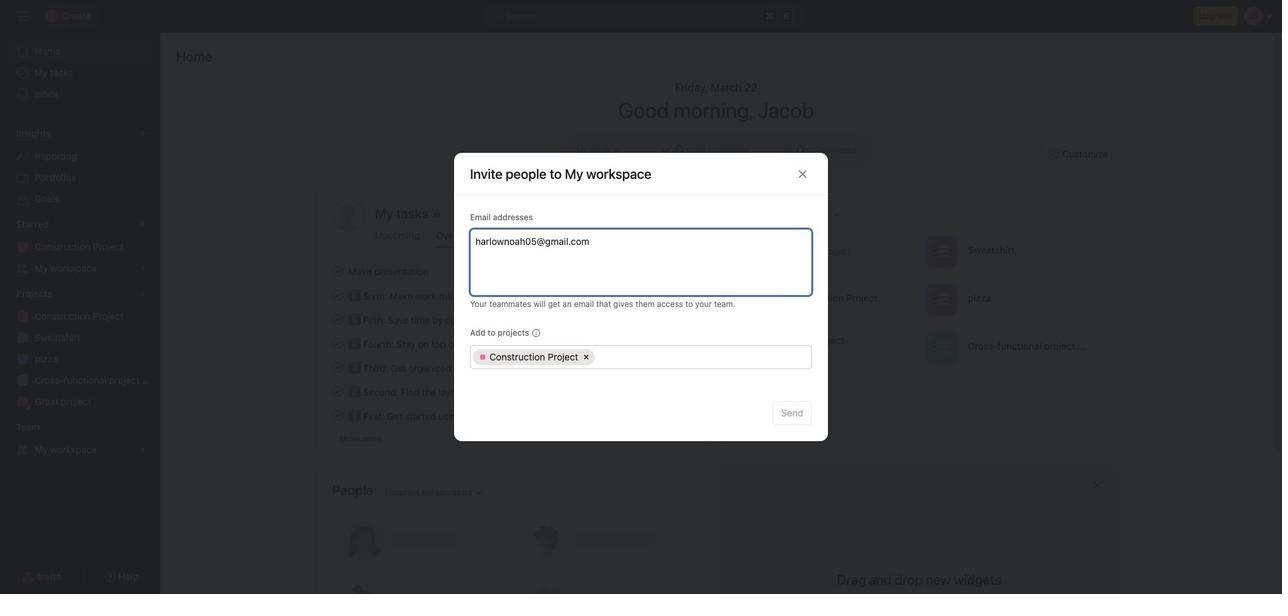 Task type: vqa. For each thing, say whether or not it's contained in the screenshot.
3rd Mark complete option from the top
yes



Task type: locate. For each thing, give the bounding box(es) containing it.
3 mark complete image from the top
[[330, 407, 346, 423]]

more information image
[[532, 329, 540, 337]]

row
[[471, 346, 811, 369], [471, 346, 811, 369]]

board image
[[752, 292, 768, 308], [752, 340, 768, 356]]

0 vertical spatial list image
[[933, 243, 949, 259]]

5 mark complete checkbox from the top
[[330, 407, 346, 423]]

2 mark complete image from the top
[[330, 311, 346, 327]]

dismiss image
[[1092, 480, 1102, 491]]

2 mark complete checkbox from the top
[[330, 311, 346, 327]]

starred element
[[0, 212, 160, 282]]

0 vertical spatial board image
[[752, 292, 768, 308]]

mark complete image
[[330, 287, 346, 303], [330, 311, 346, 327], [330, 335, 346, 351], [330, 383, 346, 399]]

Mark complete checkbox
[[330, 263, 346, 279], [330, 311, 346, 327], [330, 359, 346, 375], [330, 383, 346, 399], [330, 407, 346, 423]]

global element
[[0, 33, 160, 113]]

2 board image from the top
[[752, 340, 768, 356]]

1 vertical spatial mark complete image
[[330, 359, 346, 375]]

4 mark complete image from the top
[[330, 383, 346, 399]]

1 vertical spatial board image
[[752, 340, 768, 356]]

2 mark complete image from the top
[[330, 359, 346, 375]]

list image
[[933, 243, 949, 259], [933, 292, 949, 308]]

hide sidebar image
[[17, 11, 28, 21]]

close this dialog image
[[797, 169, 808, 179]]

close this dialog image
[[797, 169, 808, 179]]

2 vertical spatial mark complete image
[[330, 407, 346, 423]]

mark complete image for 1st mark complete checkbox from the top
[[330, 287, 346, 303]]

name@gmail.com, name@gmail.com, … text field
[[476, 233, 805, 249], [476, 233, 805, 249]]

list item
[[738, 231, 920, 272], [316, 283, 711, 307], [316, 307, 711, 331], [316, 331, 711, 355], [316, 355, 711, 379]]

1 mark complete image from the top
[[330, 263, 346, 279]]

Mark complete checkbox
[[330, 287, 346, 303], [330, 335, 346, 351]]

dialog
[[454, 153, 828, 441], [454, 153, 828, 441]]

teams element
[[0, 415, 160, 464]]

mark complete image
[[330, 263, 346, 279], [330, 359, 346, 375], [330, 407, 346, 423]]

mark complete image for fourth mark complete option from the bottom
[[330, 311, 346, 327]]

1 mark complete image from the top
[[330, 287, 346, 303]]

0 vertical spatial mark complete checkbox
[[330, 287, 346, 303]]

cell
[[473, 349, 595, 365], [473, 349, 595, 365], [597, 349, 807, 365], [597, 349, 807, 365]]

mark complete image for third mark complete option from the bottom of the page
[[330, 359, 346, 375]]

name@gmail.com, name@gmail.com, … text field for more information icon
[[476, 233, 805, 249]]

1 vertical spatial mark complete checkbox
[[330, 335, 346, 351]]

3 mark complete image from the top
[[330, 335, 346, 351]]

0 vertical spatial mark complete image
[[330, 263, 346, 279]]

1 board image from the top
[[752, 292, 768, 308]]

1 vertical spatial list image
[[933, 292, 949, 308]]

projects element
[[0, 282, 160, 415]]



Task type: describe. For each thing, give the bounding box(es) containing it.
mark complete image for fourth mark complete option from the top
[[330, 383, 346, 399]]

2 mark complete checkbox from the top
[[330, 335, 346, 351]]

row for more information icon
[[471, 346, 811, 369]]

add profile photo image
[[332, 199, 364, 231]]

list image
[[933, 340, 949, 356]]

mark complete image for fifth mark complete option
[[330, 407, 346, 423]]

1 mark complete checkbox from the top
[[330, 287, 346, 303]]

name@gmail.com, name@gmail.com, … text field for more information image
[[476, 233, 805, 249]]

4 mark complete checkbox from the top
[[330, 383, 346, 399]]

mark complete image for second mark complete checkbox
[[330, 335, 346, 351]]

1 list image from the top
[[933, 243, 949, 259]]

more information image
[[532, 329, 540, 337]]

insights element
[[0, 122, 160, 212]]

row for more information image
[[471, 346, 811, 369]]

2 list image from the top
[[933, 292, 949, 308]]

1 mark complete checkbox from the top
[[330, 263, 346, 279]]

3 mark complete checkbox from the top
[[330, 359, 346, 375]]

mark complete image for 1st mark complete option
[[330, 263, 346, 279]]



